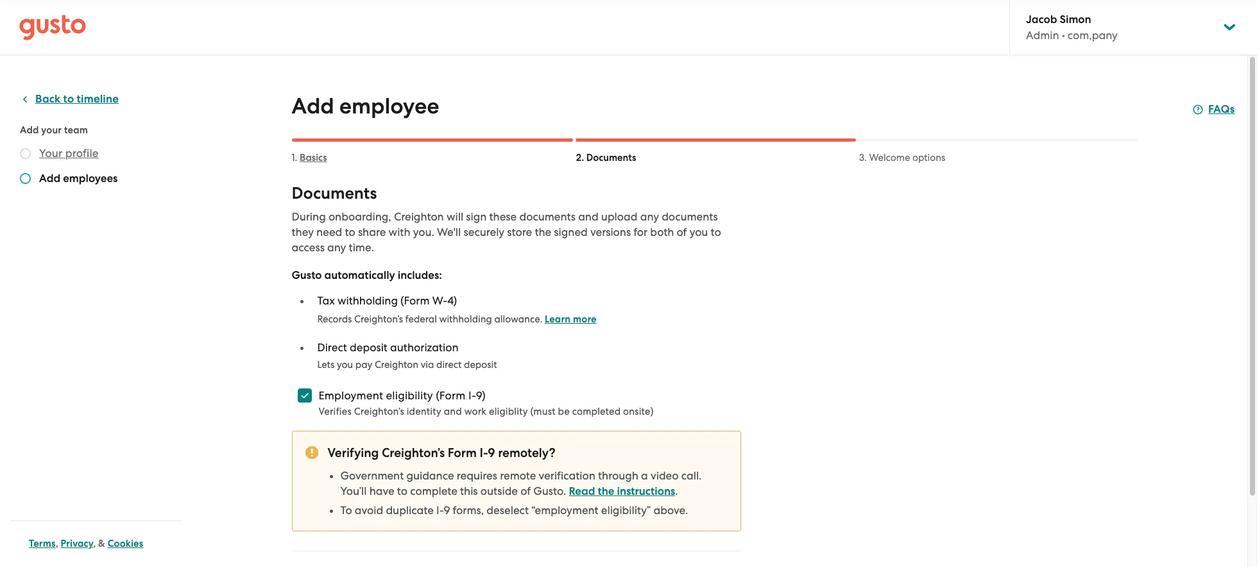Task type: vqa. For each thing, say whether or not it's contained in the screenshot.
"We'll"
yes



Task type: describe. For each thing, give the bounding box(es) containing it.
james
[[1214, 8, 1251, 22]]

jacob simon admin • com,pany
[[1027, 13, 1118, 42]]

0 vertical spatial withholding
[[338, 295, 398, 308]]

the inside during onboarding, creighton will sign these documents and upload any documents they need to share with you. we'll securely store the signed versions for both of you to access any time.
[[535, 226, 552, 239]]

0 horizontal spatial and
[[444, 406, 462, 418]]

eligibility"
[[602, 505, 651, 518]]

0 vertical spatial creighton
[[1155, 8, 1211, 22]]

you inside direct deposit authorization lets you pay creighton via direct deposit
[[337, 360, 353, 371]]

allowance.
[[495, 314, 543, 326]]

0 vertical spatial deposit
[[350, 342, 388, 354]]

com,pany
[[1068, 29, 1118, 42]]

completed
[[573, 406, 621, 418]]

timeline
[[77, 92, 119, 106]]

welcome options
[[870, 152, 946, 164]]

to inside government guidance requires remote verification through a video call. you'll have to complete this outside of gusto.
[[397, 485, 408, 498]]

add for add employee
[[292, 93, 334, 119]]

cookies button
[[108, 537, 143, 552]]

terms , privacy , & cookies
[[29, 539, 143, 550]]

&
[[98, 539, 105, 550]]

admin
[[1027, 29, 1060, 42]]

for
[[634, 226, 648, 239]]

you'll
[[341, 485, 367, 498]]

your profile button
[[39, 146, 99, 161]]

store
[[507, 226, 532, 239]]

via
[[421, 360, 434, 371]]

avoid
[[355, 505, 383, 518]]

back to timeline button
[[20, 92, 119, 107]]

0 horizontal spatial documents
[[292, 184, 377, 204]]

terms link
[[29, 539, 56, 550]]

9 for forms,
[[444, 505, 450, 518]]

federal
[[406, 314, 437, 326]]

profile
[[65, 147, 99, 160]]

team
[[64, 125, 88, 136]]

access
[[292, 241, 325, 254]]

identity
[[407, 406, 442, 418]]

more
[[573, 314, 597, 326]]

welcome
[[870, 152, 911, 164]]

instructions
[[617, 485, 676, 499]]

learn
[[545, 314, 571, 326]]

gusto.
[[534, 485, 567, 498]]

these
[[490, 211, 517, 223]]

the inside list
[[598, 485, 615, 499]]

employees
[[63, 172, 118, 186]]

during
[[292, 211, 326, 223]]

through
[[598, 470, 639, 483]]

be
[[558, 406, 570, 418]]

9)
[[476, 390, 486, 403]]

employee
[[340, 93, 440, 119]]

verification
[[539, 470, 596, 483]]

0 vertical spatial any
[[641, 211, 659, 223]]

read
[[569, 485, 596, 499]]

remote
[[500, 470, 536, 483]]

back to timeline
[[35, 92, 119, 106]]

learn more button
[[545, 312, 597, 327]]

remotely?
[[498, 446, 556, 461]]

forms,
[[453, 505, 484, 518]]

to right both
[[711, 226, 722, 239]]

authorization
[[390, 342, 459, 354]]

add employees list
[[20, 146, 178, 189]]

gusto automatically includes:
[[292, 269, 442, 283]]

i- for duplicate
[[437, 505, 444, 518]]

w-
[[433, 295, 448, 308]]

basics link
[[300, 152, 327, 164]]

faqs button
[[1194, 102, 1236, 117]]

basics
[[300, 152, 327, 164]]

will
[[447, 211, 464, 223]]

government
[[341, 470, 404, 483]]

eligiblity
[[489, 406, 528, 418]]

securely
[[464, 226, 505, 239]]

direct deposit authorization lets you pay creighton via direct deposit
[[318, 342, 497, 371]]

faqs
[[1209, 103, 1236, 116]]

with
[[389, 226, 411, 239]]

employment
[[319, 390, 383, 403]]

1 horizontal spatial deposit
[[464, 360, 497, 371]]

2 documents from the left
[[662, 211, 718, 223]]

of inside during onboarding, creighton will sign these documents and upload any documents they need to share with you. we'll securely store the signed versions for both of you to access any time.
[[677, 226, 687, 239]]

options
[[913, 152, 946, 164]]

creighton james
[[1155, 8, 1251, 22]]

they
[[292, 226, 314, 239]]

onsite)
[[624, 406, 654, 418]]

creighton's for verifying
[[382, 446, 445, 461]]

i- for form
[[480, 446, 488, 461]]

to down the onboarding,
[[345, 226, 356, 239]]

read the instructions link
[[569, 485, 676, 499]]

back
[[35, 92, 61, 106]]

above.
[[654, 505, 689, 518]]

add employee
[[292, 93, 440, 119]]



Task type: locate. For each thing, give the bounding box(es) containing it.
list
[[298, 284, 741, 372]]

add right check icon
[[39, 172, 60, 186]]

0 horizontal spatial the
[[535, 226, 552, 239]]

you
[[690, 226, 708, 239], [337, 360, 353, 371]]

includes:
[[398, 269, 442, 283]]

1 horizontal spatial add
[[39, 172, 60, 186]]

jacob
[[1027, 13, 1058, 26]]

add for add your team
[[20, 125, 39, 136]]

i- for (form
[[469, 390, 476, 403]]

(form
[[401, 295, 430, 308], [436, 390, 466, 403]]

add for add employees
[[39, 172, 60, 186]]

0 vertical spatial creighton's
[[354, 314, 403, 326]]

creighton inside during onboarding, creighton will sign these documents and upload any documents they need to share with you. we'll securely store the signed versions for both of you to access any time.
[[394, 211, 444, 223]]

documents up signed
[[520, 211, 576, 223]]

of inside government guidance requires remote verification through a video call. you'll have to complete this outside of gusto.
[[521, 485, 531, 498]]

during onboarding, creighton will sign these documents and upload any documents they need to share with you. we'll securely store the signed versions for both of you to access any time.
[[292, 211, 722, 254]]

of
[[677, 226, 687, 239], [521, 485, 531, 498]]

creighton's left the federal
[[354, 314, 403, 326]]

1 horizontal spatial i-
[[469, 390, 476, 403]]

1 vertical spatial add
[[20, 125, 39, 136]]

read the instructions list
[[328, 469, 728, 519]]

creighton's inside alert
[[382, 446, 445, 461]]

verifying creighton's form i-9 remotely?
[[328, 446, 556, 461]]

employment eligibility (form i-9)
[[319, 390, 486, 403]]

(form up the federal
[[401, 295, 430, 308]]

and left work
[[444, 406, 462, 418]]

need
[[317, 226, 342, 239]]

withholding
[[338, 295, 398, 308], [440, 314, 492, 326]]

9 inside the read the instructions list
[[444, 505, 450, 518]]

any
[[641, 211, 659, 223], [327, 241, 346, 254]]

(form for withholding
[[401, 295, 430, 308]]

1 documents from the left
[[520, 211, 576, 223]]

creighton left "via"
[[375, 360, 419, 371]]

your
[[41, 125, 62, 136]]

check image
[[20, 148, 31, 159]]

1 horizontal spatial documents
[[587, 152, 636, 164]]

share
[[358, 226, 386, 239]]

deposit up 9)
[[464, 360, 497, 371]]

2 vertical spatial creighton
[[375, 360, 419, 371]]

cookies
[[108, 539, 143, 550]]

to right have
[[397, 485, 408, 498]]

4)
[[448, 295, 457, 308]]

9 up requires
[[488, 446, 495, 461]]

direct
[[318, 342, 347, 354]]

1 vertical spatial and
[[444, 406, 462, 418]]

9 left forms,
[[444, 505, 450, 518]]

add inside list
[[39, 172, 60, 186]]

of down remote
[[521, 485, 531, 498]]

2 horizontal spatial add
[[292, 93, 334, 119]]

1 vertical spatial any
[[327, 241, 346, 254]]

.
[[676, 485, 678, 498]]

your profile
[[39, 147, 99, 160]]

work
[[465, 406, 487, 418]]

a
[[641, 470, 648, 483]]

read the instructions .
[[569, 485, 678, 499]]

outside
[[481, 485, 518, 498]]

withholding down 4)
[[440, 314, 492, 326]]

0 horizontal spatial 9
[[444, 505, 450, 518]]

0 vertical spatial add
[[292, 93, 334, 119]]

1 horizontal spatial any
[[641, 211, 659, 223]]

deposit up pay
[[350, 342, 388, 354]]

0 vertical spatial i-
[[469, 390, 476, 403]]

deselect
[[487, 505, 529, 518]]

government guidance requires remote verification through a video call. you'll have to complete this outside of gusto.
[[341, 470, 702, 498]]

1 horizontal spatial (form
[[436, 390, 466, 403]]

1 horizontal spatial the
[[598, 485, 615, 499]]

lets
[[318, 360, 335, 371]]

duplicate
[[386, 505, 434, 518]]

simon
[[1060, 13, 1092, 26]]

to right back at left top
[[63, 92, 74, 106]]

your
[[39, 147, 63, 160]]

you.
[[413, 226, 435, 239]]

have
[[370, 485, 395, 498]]

records
[[318, 314, 352, 326]]

verifying creighton's form i-9 remotely? alert
[[292, 431, 741, 532]]

tax withholding (form w-4) records creighton's federal withholding allowance. learn more
[[318, 295, 597, 326]]

privacy
[[61, 539, 93, 550]]

the down through at the bottom of page
[[598, 485, 615, 499]]

1 horizontal spatial you
[[690, 226, 708, 239]]

verifies creighton's identity and work eligiblity (must be completed onsite)
[[319, 406, 654, 418]]

guidance
[[407, 470, 454, 483]]

to avoid duplicate i-9 forms, deselect "employment eligibility" above.
[[341, 505, 689, 518]]

2 vertical spatial add
[[39, 172, 60, 186]]

to
[[341, 505, 352, 518]]

i-
[[469, 390, 476, 403], [480, 446, 488, 461], [437, 505, 444, 518]]

privacy link
[[61, 539, 93, 550]]

creighton left james
[[1155, 8, 1211, 22]]

versions
[[591, 226, 631, 239]]

creighton up you. on the top left of the page
[[394, 211, 444, 223]]

1 vertical spatial deposit
[[464, 360, 497, 371]]

of right both
[[677, 226, 687, 239]]

0 horizontal spatial you
[[337, 360, 353, 371]]

both
[[651, 226, 674, 239]]

to
[[63, 92, 74, 106], [345, 226, 356, 239], [711, 226, 722, 239], [397, 485, 408, 498]]

i- inside the read the instructions list
[[437, 505, 444, 518]]

0 vertical spatial (form
[[401, 295, 430, 308]]

any up 'for'
[[641, 211, 659, 223]]

creighton's inside tax withholding (form w-4) records creighton's federal withholding allowance. learn more
[[354, 314, 403, 326]]

, left &
[[93, 539, 96, 550]]

any down need
[[327, 241, 346, 254]]

the right store
[[535, 226, 552, 239]]

deposit
[[350, 342, 388, 354], [464, 360, 497, 371]]

requires
[[457, 470, 498, 483]]

(must
[[531, 406, 556, 418]]

sign
[[466, 211, 487, 223]]

check image
[[20, 173, 31, 184]]

1 vertical spatial creighton's
[[354, 406, 404, 418]]

(form up work
[[436, 390, 466, 403]]

documents up the onboarding,
[[292, 184, 377, 204]]

eligibility
[[386, 390, 433, 403]]

i- down complete
[[437, 505, 444, 518]]

0 horizontal spatial withholding
[[338, 295, 398, 308]]

0 vertical spatial documents
[[587, 152, 636, 164]]

1 horizontal spatial ,
[[93, 539, 96, 550]]

complete
[[410, 485, 458, 498]]

creighton's up guidance
[[382, 446, 445, 461]]

0 vertical spatial 9
[[488, 446, 495, 461]]

1 vertical spatial 9
[[444, 505, 450, 518]]

you right both
[[690, 226, 708, 239]]

1 horizontal spatial of
[[677, 226, 687, 239]]

list containing tax withholding (form w-4)
[[298, 284, 741, 372]]

2 vertical spatial i-
[[437, 505, 444, 518]]

9
[[488, 446, 495, 461], [444, 505, 450, 518]]

0 horizontal spatial any
[[327, 241, 346, 254]]

call.
[[682, 470, 702, 483]]

0 vertical spatial and
[[579, 211, 599, 223]]

add up basics link
[[292, 93, 334, 119]]

0 vertical spatial of
[[677, 226, 687, 239]]

signed
[[554, 226, 588, 239]]

home image
[[19, 14, 86, 40]]

add left your
[[20, 125, 39, 136]]

gusto
[[292, 269, 322, 283]]

direct
[[437, 360, 462, 371]]

(form inside tax withholding (form w-4) records creighton's federal withholding allowance. learn more
[[401, 295, 430, 308]]

1 vertical spatial of
[[521, 485, 531, 498]]

1 vertical spatial you
[[337, 360, 353, 371]]

creighton's
[[354, 314, 403, 326], [354, 406, 404, 418], [382, 446, 445, 461]]

1 vertical spatial (form
[[436, 390, 466, 403]]

you inside during onboarding, creighton will sign these documents and upload any documents they need to share with you. we'll securely store the signed versions for both of you to access any time.
[[690, 226, 708, 239]]

verifying
[[328, 446, 379, 461]]

0 horizontal spatial (form
[[401, 295, 430, 308]]

1 vertical spatial creighton
[[394, 211, 444, 223]]

verifies
[[319, 406, 352, 418]]

1 vertical spatial the
[[598, 485, 615, 499]]

0 horizontal spatial ,
[[56, 539, 58, 550]]

1 horizontal spatial withholding
[[440, 314, 492, 326]]

video
[[651, 470, 679, 483]]

you left pay
[[337, 360, 353, 371]]

0 vertical spatial the
[[535, 226, 552, 239]]

1 vertical spatial documents
[[292, 184, 377, 204]]

1 horizontal spatial and
[[579, 211, 599, 223]]

creighton inside direct deposit authorization lets you pay creighton via direct deposit
[[375, 360, 419, 371]]

0 horizontal spatial of
[[521, 485, 531, 498]]

documents
[[587, 152, 636, 164], [292, 184, 377, 204]]

creighton's down employment eligibility (form i-9)
[[354, 406, 404, 418]]

1 vertical spatial i-
[[480, 446, 488, 461]]

1 vertical spatial withholding
[[440, 314, 492, 326]]

0 horizontal spatial deposit
[[350, 342, 388, 354]]

and up signed
[[579, 211, 599, 223]]

2 vertical spatial creighton's
[[382, 446, 445, 461]]

upload
[[602, 211, 638, 223]]

pay
[[356, 360, 373, 371]]

0 horizontal spatial documents
[[520, 211, 576, 223]]

i- up work
[[469, 390, 476, 403]]

onboarding,
[[329, 211, 391, 223]]

0 horizontal spatial add
[[20, 125, 39, 136]]

and inside during onboarding, creighton will sign these documents and upload any documents they need to share with you. we'll securely store the signed versions for both of you to access any time.
[[579, 211, 599, 223]]

Employment eligibility (Form I-9) checkbox
[[291, 382, 319, 410]]

0 horizontal spatial i-
[[437, 505, 444, 518]]

•
[[1062, 29, 1066, 42]]

, left the privacy link
[[56, 539, 58, 550]]

i- right form
[[480, 446, 488, 461]]

add
[[292, 93, 334, 119], [20, 125, 39, 136], [39, 172, 60, 186]]

2 , from the left
[[93, 539, 96, 550]]

1 horizontal spatial 9
[[488, 446, 495, 461]]

2 horizontal spatial i-
[[480, 446, 488, 461]]

0 vertical spatial you
[[690, 226, 708, 239]]

terms
[[29, 539, 56, 550]]

documents up both
[[662, 211, 718, 223]]

documents up upload
[[587, 152, 636, 164]]

form
[[448, 446, 477, 461]]

creighton's for verifies
[[354, 406, 404, 418]]

1 , from the left
[[56, 539, 58, 550]]

withholding down gusto automatically includes:
[[338, 295, 398, 308]]

1 horizontal spatial documents
[[662, 211, 718, 223]]

this
[[460, 485, 478, 498]]

documents
[[520, 211, 576, 223], [662, 211, 718, 223]]

the
[[535, 226, 552, 239], [598, 485, 615, 499]]

9 for remotely?
[[488, 446, 495, 461]]

(form for eligibility
[[436, 390, 466, 403]]

to inside back to timeline button
[[63, 92, 74, 106]]



